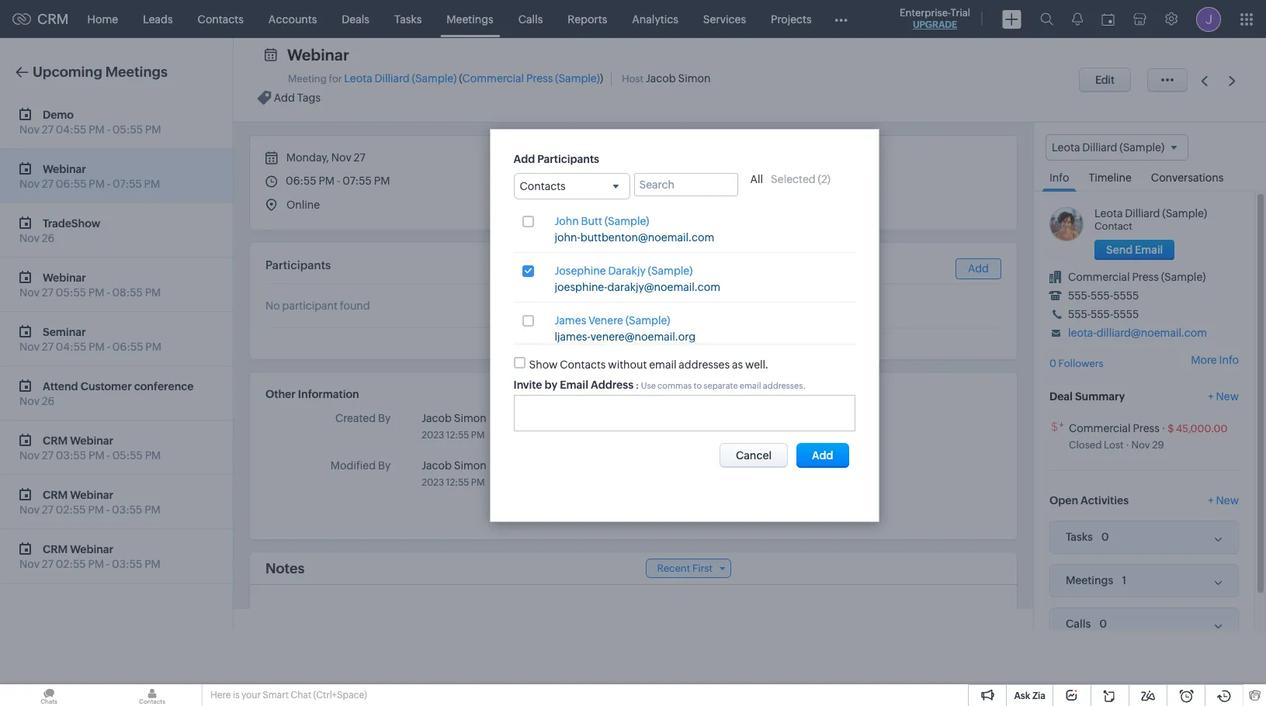 Task type: locate. For each thing, give the bounding box(es) containing it.
2023 for created by
[[422, 430, 444, 441]]

07:55 down monday, nov 27
[[342, 175, 372, 187]]

venere@noemail.org
[[590, 330, 696, 343]]

new
[[1216, 390, 1239, 403], [1216, 494, 1239, 507]]

0 vertical spatial 12:55
[[446, 430, 469, 441]]

1 vertical spatial leota dilliard (sample) link
[[1095, 207, 1207, 220]]

is
[[233, 690, 240, 701]]

(sample) for leota dilliard (sample) contact
[[1162, 207, 1207, 220]]

contacts up email
[[560, 358, 606, 371]]

commercial press (sample) link down calls "link"
[[462, 72, 600, 85]]

( down meetings link
[[459, 72, 462, 85]]

555-
[[1068, 290, 1091, 302], [1091, 290, 1113, 302], [1068, 308, 1091, 321], [1091, 308, 1113, 321]]

jacob right modified by
[[422, 460, 452, 472]]

1 vertical spatial 05:55
[[56, 286, 86, 299]]

0 horizontal spatial email
[[649, 358, 677, 371]]

press for commercial press (sample)
[[1132, 271, 1159, 283]]

27 inside crm webinar nov 27 03:55 pm - 05:55 pm
[[42, 449, 54, 462]]

0 vertical spatial crm webinar nov 27 02:55 pm - 03:55 pm
[[19, 489, 161, 516]]

2 2023 from the top
[[422, 477, 444, 488]]

meeting for leota dilliard (sample) ( commercial press (sample) )
[[288, 72, 603, 85]]

2 crm webinar nov 27 02:55 pm - 03:55 pm from the top
[[19, 543, 161, 571]]

1 02:55 from the top
[[56, 504, 86, 516]]

contacts for contacts link
[[198, 13, 244, 25]]

chat
[[291, 690, 311, 701]]

jacob simon
[[422, 412, 487, 425], [422, 460, 487, 472]]

1 vertical spatial simon
[[454, 412, 487, 425]]

john-
[[555, 231, 580, 243]]

Contacts field
[[513, 173, 630, 199]]

here is your smart chat (ctrl+space)
[[210, 690, 367, 701]]

0 horizontal spatial add
[[274, 92, 295, 104]]

(sample) inside the leota dilliard (sample) contact
[[1162, 207, 1207, 220]]

zia
[[1032, 691, 1046, 702]]

1 vertical spatial jacob simon
[[422, 460, 487, 472]]

jacob for modified by
[[422, 460, 452, 472]]

- inside webinar nov 27 05:55 pm - 08:55 pm
[[107, 286, 110, 299]]

attend customer conference nov 26
[[19, 380, 194, 408]]

1 vertical spatial mon,
[[497, 461, 518, 472]]

1 26 from the top
[[42, 232, 55, 245]]

(sample) inside 'josephine darakjy (sample) joesphine-darakjy@noemail.com'
[[648, 264, 693, 277]]

- inside the seminar nov 27 04:55 pm - 06:55 pm
[[107, 341, 110, 353]]

05:55
[[112, 123, 143, 136], [56, 286, 86, 299], [112, 449, 143, 462]]

1 vertical spatial commercial press (sample) link
[[1068, 271, 1206, 283]]

0 vertical spatial dilliard
[[375, 72, 410, 85]]

as
[[732, 358, 743, 371]]

1 horizontal spatial add
[[513, 153, 535, 165]]

commercial
[[462, 72, 524, 85], [1068, 271, 1130, 283], [1069, 422, 1131, 434]]

commercial press link
[[1069, 422, 1160, 434]]

1 vertical spatial 04:55
[[56, 341, 86, 353]]

participants
[[537, 153, 599, 165], [265, 258, 331, 272]]

(sample) up venere@noemail.org
[[625, 314, 670, 327]]

1 jacob simon from the top
[[422, 412, 487, 425]]

press down calls
[[526, 72, 553, 85]]

leota dilliard (sample) link up contact
[[1095, 207, 1207, 220]]

27 inside webinar nov 27 05:55 pm - 08:55 pm
[[42, 286, 54, 299]]

jacob simon for modified by
[[422, 460, 487, 472]]

0 vertical spatial new
[[1216, 390, 1239, 403]]

participant
[[282, 300, 338, 312]]

participants up contacts field at the left top
[[537, 153, 599, 165]]

modified
[[331, 460, 376, 472]]

commercial down meetings link
[[462, 72, 524, 85]]

5555 down commercial press (sample)
[[1113, 290, 1139, 302]]

first
[[692, 563, 713, 574]]

·
[[1162, 422, 1166, 434], [1126, 439, 1129, 451]]

(sample) down the conversations
[[1162, 207, 1207, 220]]

2 vertical spatial commercial
[[1069, 422, 1131, 434]]

dilliard up contact
[[1125, 207, 1160, 220]]

home link
[[75, 0, 131, 38]]

0 vertical spatial by
[[378, 412, 391, 425]]

webinar nov 27 05:55 pm - 08:55 pm
[[19, 271, 161, 299]]

1 horizontal spatial leota dilliard (sample) link
[[1095, 207, 1207, 220]]

1 vertical spatial 2023
[[422, 477, 444, 488]]

0 vertical spatial 5555
[[1113, 290, 1139, 302]]

0 horizontal spatial 06:55
[[56, 178, 87, 190]]

(sample) up darakjy@noemail.com
[[648, 264, 693, 277]]

by for created by
[[378, 412, 391, 425]]

+ new down "more info" link at the bottom of the page
[[1208, 390, 1239, 403]]

04:55 inside 'demo nov 27 04:55 pm - 05:55 pm'
[[56, 123, 86, 136]]

1 vertical spatial new
[[1216, 494, 1239, 507]]

email up invite by email address : use commas to separate email addresses.
[[649, 358, 677, 371]]

1 vertical spatial email
[[740, 381, 761, 390]]

1 vertical spatial + new
[[1208, 494, 1239, 507]]

5555
[[1113, 290, 1139, 302], [1113, 308, 1139, 321]]

by right modified
[[378, 460, 391, 472]]

leota
[[344, 72, 372, 85], [1095, 207, 1123, 220]]

darakjy@noemail.com
[[607, 281, 720, 293]]

0 vertical spatial mon, 27 nov 2023 12:55 pm
[[422, 414, 550, 441]]

( right the selected
[[818, 173, 821, 185]]

0 vertical spatial 2023
[[422, 430, 444, 441]]

27 inside webinar nov 27 06:55 pm - 07:55 pm
[[42, 178, 54, 190]]

0 vertical spatial + new
[[1208, 390, 1239, 403]]

leota right for
[[344, 72, 372, 85]]

analytics link
[[620, 0, 691, 38]]

by
[[378, 412, 391, 425], [378, 460, 391, 472]]

· left $
[[1162, 422, 1166, 434]]

1 vertical spatial meetings
[[105, 64, 168, 80]]

1 + from the top
[[1208, 390, 1214, 403]]

commercial press (sample) link
[[462, 72, 600, 85], [1068, 271, 1206, 283]]

0 vertical spatial leota
[[344, 72, 372, 85]]

contacts link
[[185, 0, 256, 38]]

05:55 inside crm webinar nov 27 03:55 pm - 05:55 pm
[[112, 449, 143, 462]]

1 horizontal spatial info
[[1219, 354, 1239, 367]]

1 mon, 27 nov 2023 12:55 pm from the top
[[422, 414, 550, 441]]

jacob right created by
[[422, 412, 452, 425]]

seminar nov 27 04:55 pm - 06:55 pm
[[19, 326, 161, 353]]

04:55 inside the seminar nov 27 04:55 pm - 06:55 pm
[[56, 341, 86, 353]]

0 horizontal spatial )
[[600, 72, 603, 85]]

+ up 45,000.00
[[1208, 390, 1214, 403]]

26 down attend
[[42, 395, 55, 408]]

04:55 down seminar
[[56, 341, 86, 353]]

1 vertical spatial leota
[[1095, 207, 1123, 220]]

2 by from the top
[[378, 460, 391, 472]]

contacts right leads link at the top left of the page
[[198, 13, 244, 25]]

leota dilliard (sample) contact
[[1095, 207, 1207, 232]]

home
[[87, 13, 118, 25]]

tradeshow
[[43, 217, 100, 229]]

2 04:55 from the top
[[56, 341, 86, 353]]

1 04:55 from the top
[[56, 123, 86, 136]]

5555 up the leota-dilliard@noemail.com
[[1113, 308, 1139, 321]]

2 vertical spatial contacts
[[560, 358, 606, 371]]

06:55 up tradeshow
[[56, 178, 87, 190]]

-
[[107, 123, 110, 136], [337, 175, 340, 187], [107, 178, 110, 190], [107, 286, 110, 299], [107, 341, 110, 353], [107, 449, 110, 462], [106, 504, 110, 516], [106, 558, 110, 571]]

by for modified by
[[378, 460, 391, 472]]

2 vertical spatial add
[[968, 262, 989, 275]]

2 mon, from the top
[[497, 461, 518, 472]]

0 vertical spatial add
[[274, 92, 295, 104]]

· right lost
[[1126, 439, 1129, 451]]

06:55 inside the seminar nov 27 04:55 pm - 06:55 pm
[[112, 341, 143, 353]]

1 vertical spatial 26
[[42, 395, 55, 408]]

commercial down contact
[[1068, 271, 1130, 283]]

+ new down 45,000.00
[[1208, 494, 1239, 507]]

(
[[459, 72, 462, 85], [818, 173, 821, 185]]

commercial press (sample) link up leota-dilliard@noemail.com link
[[1068, 271, 1206, 283]]

02:55
[[56, 504, 86, 516], [56, 558, 86, 571]]

1 vertical spatial 555-555-5555
[[1068, 308, 1139, 321]]

meetings
[[447, 13, 493, 25], [105, 64, 168, 80]]

1 vertical spatial info
[[1219, 354, 1239, 367]]

29
[[1152, 439, 1164, 451]]

email
[[649, 358, 677, 371], [740, 381, 761, 390]]

add
[[274, 92, 295, 104], [513, 153, 535, 165], [968, 262, 989, 275]]

0
[[1049, 358, 1056, 370]]

participants up the participant
[[265, 258, 331, 272]]

0 vertical spatial 02:55
[[56, 504, 86, 516]]

27 inside the seminar nov 27 04:55 pm - 06:55 pm
[[42, 341, 54, 353]]

dilliard right for
[[375, 72, 410, 85]]

contacts
[[198, 13, 244, 25], [520, 180, 566, 192], [560, 358, 606, 371]]

buttbenton@noemail.com
[[580, 231, 714, 243]]

1 vertical spatial dilliard
[[1125, 207, 1160, 220]]

1 vertical spatial 02:55
[[56, 558, 86, 571]]

2 555-555-5555 from the top
[[1068, 308, 1139, 321]]

0 vertical spatial participants
[[537, 153, 599, 165]]

2 mon, 27 nov 2023 12:55 pm from the top
[[422, 461, 550, 488]]

0 vertical spatial jacob simon
[[422, 412, 487, 425]]

1 vertical spatial commercial
[[1068, 271, 1130, 283]]

add for tags
[[274, 92, 295, 104]]

0 vertical spatial 05:55
[[112, 123, 143, 136]]

(sample) up dilliard@noemail.com
[[1161, 271, 1206, 283]]

jacob right host
[[646, 72, 676, 85]]

0 vertical spatial contacts
[[198, 13, 244, 25]]

555-555-5555
[[1068, 290, 1139, 302], [1068, 308, 1139, 321]]

found
[[340, 300, 370, 312]]

nov inside crm webinar nov 27 03:55 pm - 05:55 pm
[[19, 449, 40, 462]]

contacts inside field
[[520, 180, 566, 192]]

1 horizontal spatial commercial press (sample) link
[[1068, 271, 1206, 283]]

leota dilliard (sample) link down 'tasks'
[[344, 72, 457, 85]]

services link
[[691, 0, 758, 38]]

previous record image
[[1201, 76, 1208, 86]]

1 12:55 from the top
[[446, 430, 469, 441]]

2 vertical spatial 05:55
[[112, 449, 143, 462]]

1 vertical spatial (
[[818, 173, 821, 185]]

0 vertical spatial )
[[600, 72, 603, 85]]

webinar inside webinar nov 27 06:55 pm - 07:55 pm
[[43, 163, 86, 175]]

chats image
[[0, 685, 98, 706]]

+ new link
[[1208, 390, 1239, 410]]

1 vertical spatial contacts
[[520, 180, 566, 192]]

(sample) inside james venere (sample) ljames-venere@noemail.org
[[625, 314, 670, 327]]

deal
[[1049, 390, 1073, 403]]

0 vertical spatial commercial
[[462, 72, 524, 85]]

1 vertical spatial mon, 27 nov 2023 12:55 pm
[[422, 461, 550, 488]]

0 vertical spatial 26
[[42, 232, 55, 245]]

crm webinar nov 27 03:55 pm - 05:55 pm
[[19, 434, 161, 462]]

1 vertical spatial 5555
[[1113, 308, 1139, 321]]

james venere (sample) link
[[555, 314, 670, 327]]

commercial inside commercial press · $ 45,000.00 closed lost · nov 29
[[1069, 422, 1131, 434]]

26
[[42, 232, 55, 245], [42, 395, 55, 408]]

04:55
[[56, 123, 86, 136], [56, 341, 86, 353]]

0 vertical spatial mon,
[[497, 414, 518, 425]]

0 horizontal spatial ·
[[1126, 439, 1129, 451]]

new down 45,000.00
[[1216, 494, 1239, 507]]

None button
[[1079, 68, 1131, 92], [1095, 240, 1175, 260], [796, 443, 849, 468], [1079, 68, 1131, 92], [1095, 240, 1175, 260], [796, 443, 849, 468]]

1 555-555-5555 from the top
[[1068, 290, 1139, 302]]

0 vertical spatial meetings
[[447, 13, 493, 25]]

mon,
[[497, 414, 518, 425], [497, 461, 518, 472]]

recent first
[[657, 563, 713, 574]]

webinar inside crm webinar nov 27 03:55 pm - 05:55 pm
[[70, 434, 113, 447]]

1 horizontal spatial email
[[740, 381, 761, 390]]

555-555-5555 up leota-
[[1068, 308, 1139, 321]]

show
[[529, 358, 558, 371]]

conference
[[134, 380, 194, 392]]

commercial up lost
[[1069, 422, 1131, 434]]

) right the selected
[[827, 173, 831, 185]]

+ down 45,000.00
[[1208, 494, 1214, 507]]

06:55 up "online"
[[286, 175, 316, 187]]

2 vertical spatial simon
[[454, 460, 487, 472]]

0 vertical spatial 03:55
[[56, 449, 86, 462]]

2 jacob simon from the top
[[422, 460, 487, 472]]

simon for created by
[[454, 412, 487, 425]]

1 by from the top
[[378, 412, 391, 425]]

05:55 down attend customer conference nov 26
[[112, 449, 143, 462]]

0 horizontal spatial dilliard
[[375, 72, 410, 85]]

leota dilliard (sample) link
[[344, 72, 457, 85], [1095, 207, 1207, 220]]

press up 29
[[1133, 422, 1160, 434]]

(sample) up buttbenton@noemail.com
[[604, 215, 649, 227]]

james
[[555, 314, 586, 327]]

2
[[821, 173, 827, 185]]

email down well.
[[740, 381, 761, 390]]

12:55
[[446, 430, 469, 441], [446, 477, 469, 488]]

nov
[[19, 123, 40, 136], [331, 151, 351, 164], [19, 178, 40, 190], [19, 232, 40, 245], [19, 286, 40, 299], [19, 341, 40, 353], [19, 395, 40, 408], [532, 414, 550, 425], [1131, 439, 1150, 451], [19, 449, 40, 462], [532, 461, 550, 472], [19, 504, 40, 516], [19, 558, 40, 571]]

by right created
[[378, 412, 391, 425]]

1 horizontal spatial dilliard
[[1125, 207, 1160, 220]]

2 horizontal spatial 06:55
[[286, 175, 316, 187]]

1 vertical spatial +
[[1208, 494, 1214, 507]]

2023
[[422, 430, 444, 441], [422, 477, 444, 488]]

leota-dilliard@noemail.com
[[1068, 327, 1207, 339]]

created by
[[335, 412, 391, 425]]

0 horizontal spatial leota
[[344, 72, 372, 85]]

1 2023 from the top
[[422, 430, 444, 441]]

tags
[[297, 92, 321, 104]]

05:55 up seminar
[[56, 286, 86, 299]]

mon, 27 nov 2023 12:55 pm for created by
[[422, 414, 550, 441]]

0 vertical spatial +
[[1208, 390, 1214, 403]]

) left host
[[600, 72, 603, 85]]

other
[[265, 388, 296, 401]]

info left timeline
[[1049, 172, 1069, 184]]

tasks
[[394, 13, 422, 25]]

06:55 up 'customer'
[[112, 341, 143, 353]]

04:55 down the demo
[[56, 123, 86, 136]]

1 vertical spatial 12:55
[[446, 477, 469, 488]]

(sample) left host
[[555, 72, 600, 85]]

1 vertical spatial participants
[[265, 258, 331, 272]]

no participant found
[[265, 300, 370, 312]]

meetings link
[[434, 0, 506, 38]]

accounts
[[268, 13, 317, 25]]

contacts for contacts field at the left top
[[520, 180, 566, 192]]

contacts down "add participants"
[[520, 180, 566, 192]]

darakjy
[[608, 264, 646, 277]]

online
[[286, 199, 320, 211]]

1 vertical spatial crm webinar nov 27 02:55 pm - 03:55 pm
[[19, 543, 161, 571]]

leota up contact
[[1095, 207, 1123, 220]]

0 horizontal spatial 07:55
[[113, 178, 142, 190]]

04:55 for seminar
[[56, 341, 86, 353]]

1 vertical spatial )
[[827, 173, 831, 185]]

monday, nov 27
[[284, 151, 365, 164]]

venere
[[588, 314, 623, 327]]

crm
[[37, 11, 69, 27], [43, 434, 68, 447], [43, 489, 68, 501], [43, 543, 68, 555]]

555-555-5555 down commercial press (sample)
[[1068, 290, 1139, 302]]

new down "more info" link at the bottom of the page
[[1216, 390, 1239, 403]]

leads link
[[131, 0, 185, 38]]

(sample) for commercial press (sample)
[[1161, 271, 1206, 283]]

0 vertical spatial commercial press (sample) link
[[462, 72, 600, 85]]

mon, for modified by
[[497, 461, 518, 472]]

press up dilliard@noemail.com
[[1132, 271, 1159, 283]]

1 horizontal spatial participants
[[537, 153, 599, 165]]

meetings left calls "link"
[[447, 13, 493, 25]]

mon, for created by
[[497, 414, 518, 425]]

meetings down leads link at the top left of the page
[[105, 64, 168, 80]]

2 vertical spatial press
[[1133, 422, 1160, 434]]

1 mon, from the top
[[497, 414, 518, 425]]

2 26 from the top
[[42, 395, 55, 408]]

1 vertical spatial add
[[513, 153, 535, 165]]

info right more at the right bottom
[[1219, 354, 1239, 367]]

03:55 inside crm webinar nov 27 03:55 pm - 05:55 pm
[[56, 449, 86, 462]]

1 vertical spatial press
[[1132, 271, 1159, 283]]

0 vertical spatial ·
[[1162, 422, 1166, 434]]

1 vertical spatial jacob
[[422, 412, 452, 425]]

2 vertical spatial jacob
[[422, 460, 452, 472]]

1 horizontal spatial leota
[[1095, 207, 1123, 220]]

open activities
[[1049, 494, 1129, 507]]

all
[[750, 173, 763, 185]]

0 vertical spatial 04:55
[[56, 123, 86, 136]]

0 vertical spatial leota dilliard (sample) link
[[344, 72, 457, 85]]

0 horizontal spatial info
[[1049, 172, 1069, 184]]

05:55 up webinar nov 27 06:55 pm - 07:55 pm
[[112, 123, 143, 136]]

(sample) inside the john butt (sample) john-buttbenton@noemail.com
[[604, 215, 649, 227]]

0 vertical spatial 555-555-5555
[[1068, 290, 1139, 302]]

26 down tradeshow
[[42, 232, 55, 245]]

nov inside 'demo nov 27 04:55 pm - 05:55 pm'
[[19, 123, 40, 136]]

jacob for created by
[[422, 412, 452, 425]]

+ new
[[1208, 390, 1239, 403], [1208, 494, 1239, 507]]

upcoming meetings
[[33, 64, 168, 80]]

1 vertical spatial ·
[[1126, 439, 1129, 451]]

2 12:55 from the top
[[446, 477, 469, 488]]

07:55 inside webinar nov 27 06:55 pm - 07:55 pm
[[113, 178, 142, 190]]

07:55 down 'demo nov 27 04:55 pm - 05:55 pm'
[[113, 178, 142, 190]]

press inside commercial press · $ 45,000.00 closed lost · nov 29
[[1133, 422, 1160, 434]]

reports
[[568, 13, 607, 25]]



Task type: vqa. For each thing, say whether or not it's contained in the screenshot.
Assistant for Assistant Media Planner
no



Task type: describe. For each thing, give the bounding box(es) containing it.
mon, 27 nov 2023 12:55 pm for modified by
[[422, 461, 550, 488]]

butt
[[581, 215, 602, 227]]

05:55 inside webinar nov 27 05:55 pm - 08:55 pm
[[56, 286, 86, 299]]

1 horizontal spatial meetings
[[447, 13, 493, 25]]

calls
[[518, 13, 543, 25]]

timeline
[[1089, 172, 1132, 184]]

commercial press · $ 45,000.00 closed lost · nov 29
[[1069, 422, 1227, 451]]

45,000.00
[[1176, 423, 1227, 434]]

leads
[[143, 13, 173, 25]]

add link
[[956, 258, 1001, 279]]

signals element
[[1063, 0, 1092, 38]]

1 horizontal spatial ·
[[1162, 422, 1166, 434]]

contacts image
[[103, 685, 201, 706]]

summary
[[1075, 390, 1125, 403]]

addresses.
[[763, 381, 806, 390]]

created
[[335, 412, 376, 425]]

08:55
[[112, 286, 143, 299]]

simon for modified by
[[454, 460, 487, 472]]

conversations
[[1151, 172, 1224, 184]]

- inside 'demo nov 27 04:55 pm - 05:55 pm'
[[107, 123, 110, 136]]

1 horizontal spatial )
[[827, 173, 831, 185]]

commercial for commercial press · $ 45,000.00 closed lost · nov 29
[[1069, 422, 1131, 434]]

(ctrl+space)
[[313, 690, 367, 701]]

ask
[[1014, 691, 1030, 702]]

04:55 for demo
[[56, 123, 86, 136]]

info link
[[1042, 161, 1077, 192]]

meeting
[[288, 73, 327, 85]]

services
[[703, 13, 746, 25]]

josephine darakjy (sample) joesphine-darakjy@noemail.com
[[555, 264, 720, 293]]

0 horizontal spatial (
[[459, 72, 462, 85]]

1 horizontal spatial 07:55
[[342, 175, 372, 187]]

12:55 for modified by
[[446, 477, 469, 488]]

0 horizontal spatial leota dilliard (sample) link
[[344, 72, 457, 85]]

cancel link
[[720, 443, 788, 468]]

enterprise-
[[900, 7, 951, 19]]

leota-dilliard@noemail.com link
[[1068, 327, 1207, 339]]

nov inside webinar nov 27 05:55 pm - 08:55 pm
[[19, 286, 40, 299]]

(sample) for john butt (sample) john-buttbenton@noemail.com
[[604, 215, 649, 227]]

other information
[[265, 388, 359, 401]]

more info link
[[1191, 354, 1239, 367]]

address
[[591, 379, 634, 391]]

0 vertical spatial press
[[526, 72, 553, 85]]

0 horizontal spatial commercial press (sample) link
[[462, 72, 600, 85]]

- inside webinar nov 27 06:55 pm - 07:55 pm
[[107, 178, 110, 190]]

here
[[210, 690, 231, 701]]

separate
[[703, 381, 738, 390]]

0 vertical spatial info
[[1049, 172, 1069, 184]]

1 crm webinar nov 27 02:55 pm - 03:55 pm from the top
[[19, 489, 161, 516]]

john butt (sample) john-buttbenton@noemail.com
[[555, 215, 714, 243]]

email inside invite by email address : use commas to separate email addresses.
[[740, 381, 761, 390]]

deal summary
[[1049, 390, 1125, 403]]

calls link
[[506, 0, 555, 38]]

commercial press (sample)
[[1068, 271, 1206, 283]]

well.
[[745, 358, 769, 371]]

josephine
[[555, 264, 606, 277]]

webinar inside webinar nov 27 05:55 pm - 08:55 pm
[[43, 271, 86, 284]]

0 vertical spatial jacob
[[646, 72, 676, 85]]

2 + from the top
[[1208, 494, 1214, 507]]

activities
[[1081, 494, 1129, 507]]

demo
[[43, 108, 74, 121]]

2 + new from the top
[[1208, 494, 1239, 507]]

1 vertical spatial 03:55
[[112, 504, 142, 516]]

1 5555 from the top
[[1113, 290, 1139, 302]]

nov inside attend customer conference nov 26
[[19, 395, 40, 408]]

press for commercial press · $ 45,000.00 closed lost · nov 29
[[1133, 422, 1160, 434]]

next record image
[[1229, 76, 1239, 86]]

john butt (sample) link
[[555, 215, 649, 228]]

upgrade
[[913, 19, 957, 30]]

all selected ( 2 )
[[750, 173, 831, 185]]

without
[[608, 358, 647, 371]]

invite
[[513, 379, 542, 391]]

deals link
[[329, 0, 382, 38]]

$
[[1168, 423, 1174, 434]]

attend
[[43, 380, 78, 392]]

commas
[[658, 381, 692, 390]]

05:55 inside 'demo nov 27 04:55 pm - 05:55 pm'
[[112, 123, 143, 136]]

Search text field
[[634, 173, 738, 196]]

your
[[241, 690, 261, 701]]

analytics
[[632, 13, 678, 25]]

dilliard@noemail.com
[[1097, 327, 1207, 339]]

more info
[[1191, 354, 1239, 367]]

2 02:55 from the top
[[56, 558, 86, 571]]

2 vertical spatial 03:55
[[112, 558, 142, 571]]

add for participants
[[513, 153, 535, 165]]

timeline link
[[1081, 161, 1139, 191]]

nov inside tradeshow nov 26
[[19, 232, 40, 245]]

tradeshow nov 26
[[19, 217, 100, 245]]

2 5555 from the top
[[1113, 308, 1139, 321]]

27 inside 'demo nov 27 04:55 pm - 05:55 pm'
[[42, 123, 54, 136]]

invite by email address : use commas to separate email addresses.
[[513, 379, 806, 391]]

selected
[[771, 173, 816, 185]]

enterprise-trial upgrade
[[900, 7, 970, 30]]

26 inside tradeshow nov 26
[[42, 232, 55, 245]]

ljames-
[[555, 330, 590, 343]]

james venere (sample) ljames-venere@noemail.org
[[555, 314, 696, 343]]

no
[[265, 300, 280, 312]]

more
[[1191, 354, 1217, 367]]

commercial for commercial press (sample)
[[1068, 271, 1130, 283]]

26 inside attend customer conference nov 26
[[42, 395, 55, 408]]

crm link
[[12, 11, 69, 27]]

customer
[[80, 380, 132, 392]]

1 + new from the top
[[1208, 390, 1239, 403]]

2023 for modified by
[[422, 477, 444, 488]]

seminar
[[43, 326, 86, 338]]

cancel
[[736, 449, 772, 462]]

crm inside crm webinar nov 27 03:55 pm - 05:55 pm
[[43, 434, 68, 447]]

notes
[[265, 560, 305, 577]]

0 vertical spatial simon
[[678, 72, 711, 85]]

tasks link
[[382, 0, 434, 38]]

0 vertical spatial email
[[649, 358, 677, 371]]

1 horizontal spatial (
[[818, 173, 821, 185]]

0 horizontal spatial participants
[[265, 258, 331, 272]]

leota inside the leota dilliard (sample) contact
[[1095, 207, 1123, 220]]

nov inside webinar nov 27 06:55 pm - 07:55 pm
[[19, 178, 40, 190]]

2 new from the top
[[1216, 494, 1239, 507]]

- inside crm webinar nov 27 03:55 pm - 05:55 pm
[[107, 449, 110, 462]]

:
[[636, 379, 639, 391]]

host
[[622, 73, 644, 85]]

projects link
[[758, 0, 824, 38]]

demo nov 27 04:55 pm - 05:55 pm
[[19, 108, 161, 136]]

trial
[[951, 7, 970, 19]]

dilliard inside the leota dilliard (sample) contact
[[1125, 207, 1160, 220]]

add tags
[[274, 92, 321, 104]]

webinar nov 27 06:55 pm - 07:55 pm
[[19, 163, 160, 190]]

(sample) down 'tasks' link
[[412, 72, 457, 85]]

06:55 inside webinar nov 27 06:55 pm - 07:55 pm
[[56, 178, 87, 190]]

1 new from the top
[[1216, 390, 1239, 403]]

12:55 for created by
[[446, 430, 469, 441]]

signals image
[[1072, 12, 1083, 26]]

information
[[298, 388, 359, 401]]

nov inside commercial press · $ 45,000.00 closed lost · nov 29
[[1131, 439, 1150, 451]]

0 horizontal spatial meetings
[[105, 64, 168, 80]]

joesphine-
[[555, 281, 607, 293]]

+ inside + new link
[[1208, 390, 1214, 403]]

0 followers
[[1049, 358, 1104, 370]]

jacob simon for created by
[[422, 412, 487, 425]]

lost
[[1104, 439, 1124, 451]]

modified by
[[331, 460, 391, 472]]

followers
[[1058, 358, 1104, 370]]

(sample) for james venere (sample) ljames-venere@noemail.org
[[625, 314, 670, 327]]

2 horizontal spatial add
[[968, 262, 989, 275]]

nov inside the seminar nov 27 04:55 pm - 06:55 pm
[[19, 341, 40, 353]]

(sample) for josephine darakjy (sample) joesphine-darakjy@noemail.com
[[648, 264, 693, 277]]

reports link
[[555, 0, 620, 38]]



